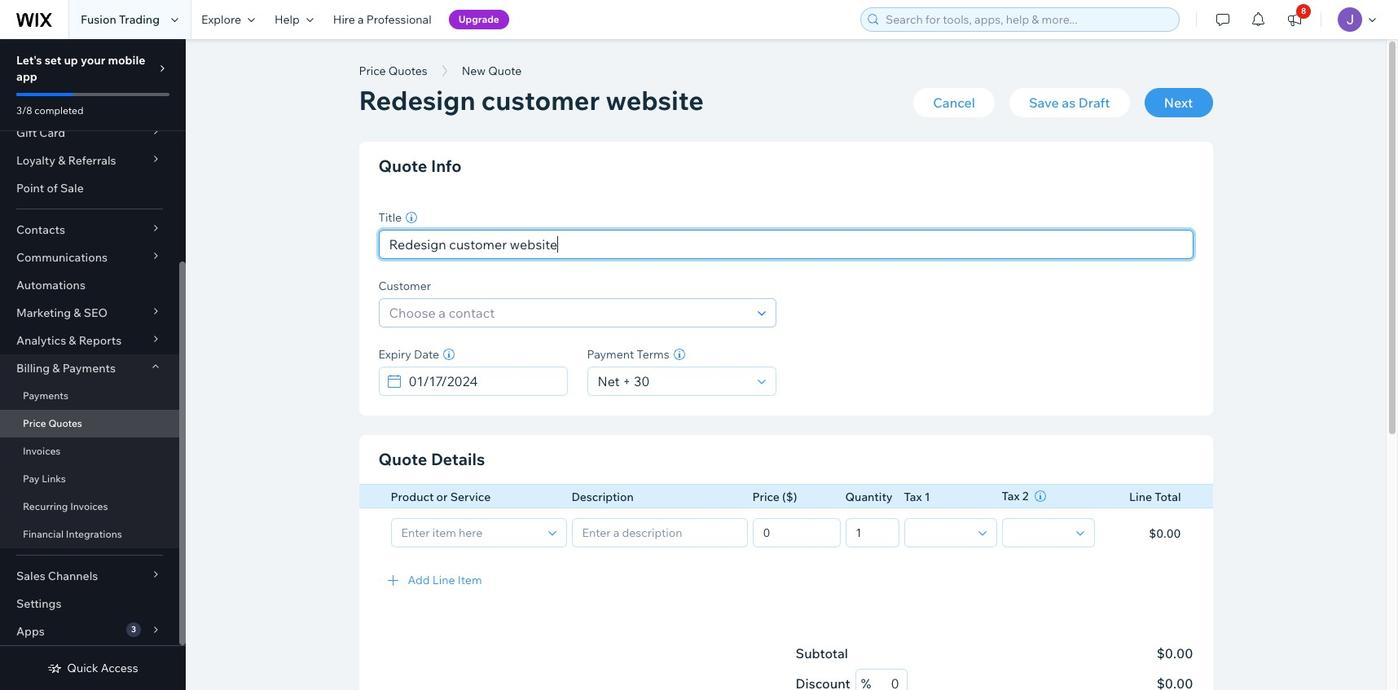 Task type: vqa. For each thing, say whether or not it's contained in the screenshot.
& corresponding to Analytics
yes



Task type: describe. For each thing, give the bounding box(es) containing it.
0 vertical spatial $0.00
[[1149, 526, 1181, 541]]

settings link
[[0, 590, 179, 618]]

automations link
[[0, 271, 179, 299]]

Expiry Date field
[[404, 367, 562, 395]]

description
[[572, 490, 634, 504]]

recurring invoices
[[23, 500, 108, 512]]

payment
[[587, 347, 634, 362]]

customer
[[378, 279, 431, 293]]

loyalty & referrals button
[[0, 147, 179, 174]]

communications
[[16, 250, 108, 265]]

1 vertical spatial $0.00
[[1157, 645, 1193, 662]]

Search for tools, apps, help & more... field
[[881, 8, 1174, 31]]

marketing
[[16, 306, 71, 320]]

product
[[391, 490, 434, 504]]

details
[[431, 449, 485, 469]]

analytics
[[16, 333, 66, 348]]

up
[[64, 53, 78, 68]]

draft
[[1078, 95, 1110, 111]]

hire
[[333, 12, 355, 27]]

quick access
[[67, 661, 138, 675]]

sales channels button
[[0, 562, 179, 590]]

gift card button
[[0, 119, 179, 147]]

links
[[42, 473, 66, 485]]

financial integrations
[[23, 528, 122, 540]]

let's set up your mobile app
[[16, 53, 145, 84]]

tax 1
[[904, 490, 930, 504]]

apps
[[16, 624, 45, 639]]

save as draft
[[1029, 95, 1110, 111]]

3
[[131, 624, 136, 635]]

date
[[414, 347, 439, 362]]

0 vertical spatial line
[[1129, 490, 1152, 504]]

financial
[[23, 528, 64, 540]]

explore
[[201, 12, 241, 27]]

3/8
[[16, 104, 32, 117]]

billing & payments button
[[0, 354, 179, 382]]

3/8 completed
[[16, 104, 83, 117]]

cancel button
[[914, 88, 995, 117]]

save as draft button
[[1009, 88, 1130, 117]]

quantity
[[845, 490, 893, 504]]

price ($)
[[752, 490, 797, 504]]

marketing & seo
[[16, 306, 108, 320]]

integrations
[[66, 528, 122, 540]]

Choose a contact field
[[384, 299, 752, 327]]

sales channels
[[16, 569, 98, 583]]

line inside add line item button
[[432, 572, 455, 587]]

quote info
[[378, 156, 462, 176]]

sidebar element
[[0, 0, 186, 690]]

payments inside billing & payments dropdown button
[[62, 361, 116, 376]]

contacts button
[[0, 216, 179, 244]]

analytics & reports button
[[0, 327, 179, 354]]

hire a professional link
[[323, 0, 441, 39]]

contacts
[[16, 222, 65, 237]]

upgrade button
[[449, 10, 509, 29]]

a
[[358, 12, 364, 27]]

redesign
[[359, 84, 475, 117]]

or
[[436, 490, 448, 504]]

set
[[45, 53, 61, 68]]

completed
[[34, 104, 83, 117]]

total
[[1155, 490, 1181, 504]]

point
[[16, 181, 44, 196]]

8
[[1301, 6, 1306, 16]]

save
[[1029, 95, 1059, 111]]

seo
[[84, 306, 108, 320]]

as
[[1062, 95, 1076, 111]]

upgrade
[[458, 13, 499, 25]]

title
[[378, 210, 402, 225]]

quote details
[[378, 449, 485, 469]]

sale
[[60, 181, 84, 196]]

trading
[[119, 12, 160, 27]]

0 horizontal spatial invoices
[[23, 445, 61, 457]]

info
[[431, 156, 462, 176]]

Enter a description field
[[577, 519, 742, 546]]

add
[[408, 572, 430, 587]]

sales
[[16, 569, 45, 583]]

hire a professional
[[333, 12, 431, 27]]

add line item button
[[359, 560, 1213, 599]]

billing & payments
[[16, 361, 116, 376]]

add line item
[[408, 572, 482, 587]]

service
[[450, 490, 491, 504]]

quick
[[67, 661, 98, 675]]



Task type: locate. For each thing, give the bounding box(es) containing it.
&
[[58, 153, 65, 168], [74, 306, 81, 320], [69, 333, 76, 348], [52, 361, 60, 376]]

1 horizontal spatial invoices
[[70, 500, 108, 512]]

pay
[[23, 473, 39, 485]]

& for billing
[[52, 361, 60, 376]]

price inside price quotes button
[[359, 64, 386, 78]]

financial integrations link
[[0, 521, 179, 548]]

& left the seo
[[74, 306, 81, 320]]

tax for tax 1
[[904, 490, 922, 504]]

Enter item here field
[[396, 519, 543, 546]]

quotes inside button
[[388, 64, 427, 78]]

cancel
[[933, 95, 975, 111]]

next
[[1164, 95, 1193, 111]]

price left ($)
[[752, 490, 780, 504]]

quote for quote details
[[378, 449, 427, 469]]

0 horizontal spatial price
[[23, 417, 46, 429]]

price quotes down payments link
[[23, 417, 82, 429]]

0 horizontal spatial line
[[432, 572, 455, 587]]

quotes inside sidebar element
[[48, 417, 82, 429]]

8 button
[[1277, 0, 1312, 39]]

price quotes button
[[351, 59, 436, 83]]

price for price quotes button on the left
[[359, 64, 386, 78]]

invoices link
[[0, 437, 179, 465]]

1 vertical spatial quote
[[378, 449, 427, 469]]

line
[[1129, 490, 1152, 504], [432, 572, 455, 587]]

1 vertical spatial price quotes
[[23, 417, 82, 429]]

redesign customer website
[[359, 84, 704, 117]]

invoices down pay links link
[[70, 500, 108, 512]]

price for price quotes link on the bottom left of the page
[[23, 417, 46, 429]]

0 vertical spatial price quotes
[[359, 64, 427, 78]]

point of sale
[[16, 181, 84, 196]]

expiry
[[378, 347, 411, 362]]

line left total
[[1129, 490, 1152, 504]]

2 horizontal spatial price
[[752, 490, 780, 504]]

price quotes for price quotes button on the left
[[359, 64, 427, 78]]

gift card
[[16, 125, 65, 140]]

quote left info
[[378, 156, 427, 176]]

payments link
[[0, 382, 179, 410]]

1 vertical spatial payments
[[23, 389, 68, 402]]

Title field
[[384, 231, 1187, 258]]

quotes up redesign
[[388, 64, 427, 78]]

recurring invoices link
[[0, 493, 179, 521]]

2
[[1022, 489, 1029, 503]]

1 horizontal spatial price
[[359, 64, 386, 78]]

reports
[[79, 333, 122, 348]]

quotes down payments link
[[48, 417, 82, 429]]

gift
[[16, 125, 37, 140]]

help button
[[265, 0, 323, 39]]

subtotal
[[796, 645, 848, 662]]

customer
[[481, 84, 600, 117]]

point of sale link
[[0, 174, 179, 202]]

quotes for price quotes link on the bottom left of the page
[[48, 417, 82, 429]]

communications button
[[0, 244, 179, 271]]

tax left 1
[[904, 490, 922, 504]]

billing
[[16, 361, 50, 376]]

tax 2
[[1002, 489, 1029, 503]]

2 quote from the top
[[378, 449, 427, 469]]

0 vertical spatial quotes
[[388, 64, 427, 78]]

payments down 'billing'
[[23, 389, 68, 402]]

1 horizontal spatial quotes
[[388, 64, 427, 78]]

next button
[[1144, 88, 1213, 117]]

line right the add
[[432, 572, 455, 587]]

1 vertical spatial line
[[432, 572, 455, 587]]

1 horizontal spatial line
[[1129, 490, 1152, 504]]

mobile
[[108, 53, 145, 68]]

& right loyalty
[[58, 153, 65, 168]]

& left reports
[[69, 333, 76, 348]]

1 vertical spatial quotes
[[48, 417, 82, 429]]

0 horizontal spatial tax
[[904, 490, 922, 504]]

tax
[[1002, 489, 1020, 503], [904, 490, 922, 504]]

$0.00
[[1149, 526, 1181, 541], [1157, 645, 1193, 662]]

payments
[[62, 361, 116, 376], [23, 389, 68, 402]]

quotes
[[388, 64, 427, 78], [48, 417, 82, 429]]

2 vertical spatial price
[[752, 490, 780, 504]]

quote for quote info
[[378, 156, 427, 176]]

price
[[359, 64, 386, 78], [23, 417, 46, 429], [752, 490, 780, 504]]

quote up product
[[378, 449, 427, 469]]

access
[[101, 661, 138, 675]]

1 quote from the top
[[378, 156, 427, 176]]

& right 'billing'
[[52, 361, 60, 376]]

invoices
[[23, 445, 61, 457], [70, 500, 108, 512]]

loyalty
[[16, 153, 55, 168]]

& for analytics
[[69, 333, 76, 348]]

recurring
[[23, 500, 68, 512]]

pay links
[[23, 473, 66, 485]]

price quotes inside button
[[359, 64, 427, 78]]

Payment Terms field
[[593, 367, 752, 395]]

pay links link
[[0, 465, 179, 493]]

app
[[16, 69, 37, 84]]

price quotes link
[[0, 410, 179, 437]]

price quotes for price quotes link on the bottom left of the page
[[23, 417, 82, 429]]

quick access button
[[48, 661, 138, 675]]

($)
[[782, 490, 797, 504]]

marketing & seo button
[[0, 299, 179, 327]]

price down hire a professional link
[[359, 64, 386, 78]]

website
[[606, 84, 704, 117]]

0 vertical spatial price
[[359, 64, 386, 78]]

1 vertical spatial invoices
[[70, 500, 108, 512]]

price quotes inside sidebar element
[[23, 417, 82, 429]]

price inside price quotes link
[[23, 417, 46, 429]]

& for loyalty
[[58, 153, 65, 168]]

help
[[275, 12, 300, 27]]

line total
[[1129, 490, 1181, 504]]

tax for tax 2
[[1002, 489, 1020, 503]]

1
[[924, 490, 930, 504]]

& inside dropdown button
[[52, 361, 60, 376]]

price quotes
[[359, 64, 427, 78], [23, 417, 82, 429]]

settings
[[16, 596, 61, 611]]

channels
[[48, 569, 98, 583]]

automations
[[16, 278, 85, 292]]

terms
[[637, 347, 669, 362]]

1 vertical spatial price
[[23, 417, 46, 429]]

quotes for price quotes button on the left
[[388, 64, 427, 78]]

analytics & reports
[[16, 333, 122, 348]]

1 horizontal spatial tax
[[1002, 489, 1020, 503]]

None text field
[[758, 519, 835, 546], [851, 519, 893, 546], [758, 519, 835, 546], [851, 519, 893, 546]]

0 vertical spatial invoices
[[23, 445, 61, 457]]

tax left 2
[[1002, 489, 1020, 503]]

payment terms
[[587, 347, 669, 362]]

payments up payments link
[[62, 361, 116, 376]]

payments inside payments link
[[23, 389, 68, 402]]

1 horizontal spatial price quotes
[[359, 64, 427, 78]]

price down 'billing'
[[23, 417, 46, 429]]

& for marketing
[[74, 306, 81, 320]]

None field
[[910, 519, 973, 546], [1007, 519, 1071, 546], [910, 519, 973, 546], [1007, 519, 1071, 546]]

price quotes up redesign
[[359, 64, 427, 78]]

0 vertical spatial payments
[[62, 361, 116, 376]]

referrals
[[68, 153, 116, 168]]

loyalty & referrals
[[16, 153, 116, 168]]

0 vertical spatial quote
[[378, 156, 427, 176]]

of
[[47, 181, 58, 196]]

None number field
[[871, 670, 902, 690]]

0 horizontal spatial price quotes
[[23, 417, 82, 429]]

0 horizontal spatial quotes
[[48, 417, 82, 429]]

invoices up pay links
[[23, 445, 61, 457]]



